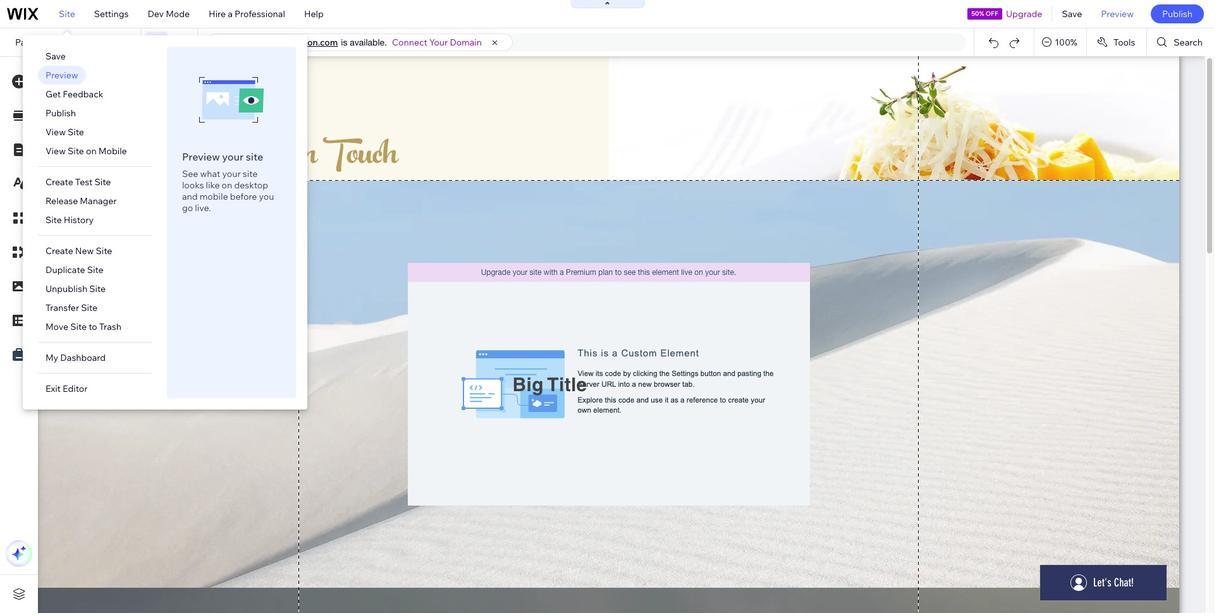 Task type: locate. For each thing, give the bounding box(es) containing it.
1 horizontal spatial preview
[[182, 151, 220, 163]]

site down release
[[45, 214, 62, 226]]

before
[[230, 191, 257, 202]]

view up view site on mobile
[[45, 126, 66, 138]]

0 horizontal spatial publish
[[45, 108, 76, 119]]

on right like
[[222, 180, 232, 191]]

site up before
[[243, 168, 258, 180]]

1 vertical spatial save
[[45, 51, 66, 62]]

preview inside button
[[1101, 8, 1134, 20]]

release
[[45, 195, 78, 207]]

duplicate site
[[45, 264, 103, 276]]

1 horizontal spatial on
[[222, 180, 232, 191]]

create test site
[[45, 176, 111, 188]]

0 vertical spatial on
[[86, 145, 97, 157]]

save down home
[[45, 51, 66, 62]]

on
[[86, 145, 97, 157], [222, 180, 232, 191]]

create up duplicate
[[45, 245, 73, 257]]

0 vertical spatial save
[[1062, 8, 1082, 20]]

2 horizontal spatial preview
[[1101, 8, 1134, 20]]

0 vertical spatial your
[[222, 151, 244, 163]]

new
[[75, 245, 94, 257]]

2 create from the top
[[45, 245, 73, 257]]

professional
[[235, 8, 285, 20]]

site right "new"
[[96, 245, 112, 257]]

transfer
[[45, 302, 79, 314]]

save
[[1062, 8, 1082, 20], [45, 51, 66, 62]]

1 vertical spatial your
[[222, 168, 241, 180]]

site right test
[[95, 176, 111, 188]]

2 view from the top
[[45, 145, 66, 157]]

view site on mobile
[[45, 145, 127, 157]]

0 vertical spatial publish
[[1162, 8, 1193, 20]]

manager
[[80, 195, 117, 207]]

home
[[48, 37, 73, 48]]

site up desktop
[[246, 151, 263, 163]]

1 vertical spatial create
[[45, 245, 73, 257]]

preview your site see what your site looks like on desktop and mobile before you go live.
[[182, 151, 274, 214]]

view for view site
[[45, 126, 66, 138]]

preview button
[[1092, 0, 1143, 28]]

settings
[[94, 8, 129, 20]]

mobile
[[99, 145, 127, 157]]

preview up tools button
[[1101, 8, 1134, 20]]

site down duplicate site
[[89, 283, 106, 295]]

1 create from the top
[[45, 176, 73, 188]]

see
[[182, 168, 198, 180]]

your right what
[[222, 168, 241, 180]]

view
[[45, 126, 66, 138], [45, 145, 66, 157]]

tools
[[1114, 37, 1136, 48]]

0 horizontal spatial save
[[45, 51, 66, 62]]

site left to
[[70, 321, 87, 333]]

available.
[[350, 37, 387, 47]]

site
[[246, 151, 263, 163], [243, 168, 258, 180]]

to
[[89, 321, 97, 333]]

2 vertical spatial preview
[[182, 151, 220, 163]]

preview
[[1101, 8, 1134, 20], [45, 70, 78, 81], [182, 151, 220, 163]]

preview up get
[[45, 70, 78, 81]]

like
[[206, 180, 220, 191]]

exit editor
[[45, 383, 88, 395]]

publish
[[1162, 8, 1193, 20], [45, 108, 76, 119]]

2 your from the top
[[222, 168, 241, 180]]

create up release
[[45, 176, 73, 188]]

on inside preview your site see what your site looks like on desktop and mobile before you go live.
[[222, 180, 232, 191]]

create new site
[[45, 245, 112, 257]]

mode
[[166, 8, 190, 20]]

preview inside preview your site see what your site looks like on desktop and mobile before you go live.
[[182, 151, 220, 163]]

on left mobile
[[86, 145, 97, 157]]

preview up what
[[182, 151, 220, 163]]

1 vertical spatial on
[[222, 180, 232, 191]]

publish up view site
[[45, 108, 76, 119]]

save button
[[1053, 0, 1092, 28]]

view down view site
[[45, 145, 66, 157]]

connect
[[392, 37, 427, 48]]

your
[[222, 151, 244, 163], [222, 168, 241, 180]]

create for create test site
[[45, 176, 73, 188]]

help
[[304, 8, 324, 20]]

mobile
[[200, 191, 228, 202]]

0 vertical spatial view
[[45, 126, 66, 138]]

go
[[182, 202, 193, 214]]

dev mode
[[148, 8, 190, 20]]

trash
[[99, 321, 121, 333]]

create
[[45, 176, 73, 188], [45, 245, 73, 257]]

save up 100%
[[1062, 8, 1082, 20]]

0 horizontal spatial on
[[86, 145, 97, 157]]

1 vertical spatial preview
[[45, 70, 78, 81]]

create for create new site
[[45, 245, 73, 257]]

live.
[[195, 202, 211, 214]]

my
[[45, 352, 58, 364]]

site up to
[[81, 302, 97, 314]]

1 your from the top
[[222, 151, 244, 163]]

get feedback
[[45, 89, 103, 100]]

publish up search button
[[1162, 8, 1193, 20]]

site
[[59, 8, 75, 20], [68, 126, 84, 138], [68, 145, 84, 157], [95, 176, 111, 188], [45, 214, 62, 226], [96, 245, 112, 257], [87, 264, 103, 276], [89, 283, 106, 295], [81, 302, 97, 314], [70, 321, 87, 333]]

1 horizontal spatial publish
[[1162, 8, 1193, 20]]

hire
[[209, 8, 226, 20]]

history
[[64, 214, 94, 226]]

tools button
[[1087, 28, 1147, 56]]

1 view from the top
[[45, 126, 66, 138]]

what
[[200, 168, 220, 180]]

1 horizontal spatial save
[[1062, 8, 1082, 20]]

0 vertical spatial create
[[45, 176, 73, 188]]

save inside button
[[1062, 8, 1082, 20]]

1 vertical spatial view
[[45, 145, 66, 157]]

0 vertical spatial preview
[[1101, 8, 1134, 20]]

your up desktop
[[222, 151, 244, 163]]

100%
[[1055, 37, 1078, 48]]



Task type: vqa. For each thing, say whether or not it's contained in the screenshot.
Black
no



Task type: describe. For each thing, give the bounding box(es) containing it.
domain
[[450, 37, 482, 48]]

publish button
[[1151, 4, 1204, 23]]

feedback
[[63, 89, 103, 100]]

search
[[1174, 37, 1203, 48]]

betweenimagination.com
[[232, 37, 338, 48]]

view site
[[45, 126, 84, 138]]

site down view site
[[68, 145, 84, 157]]

get
[[45, 89, 61, 100]]

50% off
[[972, 9, 998, 18]]

you
[[259, 191, 274, 202]]

site down "new"
[[87, 264, 103, 276]]

100% button
[[1035, 28, 1087, 56]]

site up home
[[59, 8, 75, 20]]

is available. connect your domain
[[341, 37, 482, 48]]

editor
[[63, 383, 88, 395]]

dev
[[148, 8, 164, 20]]

upgrade
[[1006, 8, 1043, 20]]

looks
[[182, 180, 204, 191]]

move site to trash
[[45, 321, 121, 333]]

unpublish
[[45, 283, 87, 295]]

view for view site on mobile
[[45, 145, 66, 157]]

search button
[[1148, 28, 1214, 56]]

duplicate
[[45, 264, 85, 276]]

hire a professional
[[209, 8, 285, 20]]

0 vertical spatial site
[[246, 151, 263, 163]]

1 vertical spatial publish
[[45, 108, 76, 119]]

1 vertical spatial site
[[243, 168, 258, 180]]

my dashboard
[[45, 352, 106, 364]]

test
[[75, 176, 93, 188]]

exit
[[45, 383, 61, 395]]

desktop
[[234, 180, 268, 191]]

a
[[228, 8, 233, 20]]

dashboard
[[60, 352, 106, 364]]

50%
[[972, 9, 985, 18]]

site up view site on mobile
[[68, 126, 84, 138]]

publish inside button
[[1162, 8, 1193, 20]]

move
[[45, 321, 68, 333]]

is
[[341, 37, 348, 47]]

0 horizontal spatial preview
[[45, 70, 78, 81]]

your
[[429, 37, 448, 48]]

release manager
[[45, 195, 117, 207]]

off
[[986, 9, 998, 18]]

transfer site
[[45, 302, 97, 314]]

site history
[[45, 214, 94, 226]]

unpublish site
[[45, 283, 106, 295]]

and
[[182, 191, 198, 202]]



